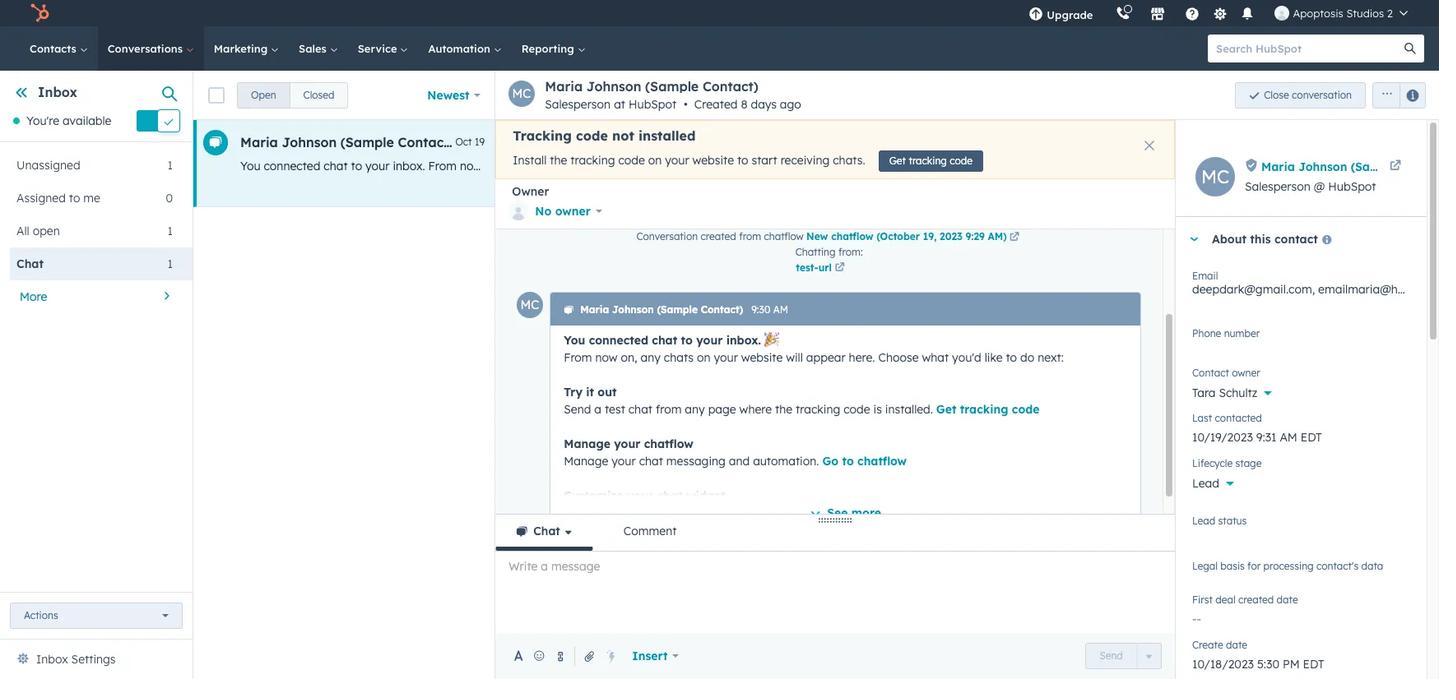 Task type: vqa. For each thing, say whether or not it's contained in the screenshot.


Task type: locate. For each thing, give the bounding box(es) containing it.
1 horizontal spatial is
[[1292, 159, 1301, 174]]

1 vertical spatial here.
[[849, 351, 875, 365]]

do inside row
[[885, 159, 899, 174]]

where up caret icon
[[1158, 159, 1191, 174]]

1 vertical spatial lead
[[1192, 515, 1215, 527]]

owner
[[512, 184, 549, 199]]

1 vertical spatial page
[[708, 402, 736, 417]]

0 horizontal spatial try
[[564, 385, 582, 400]]

inbox. inside the you connected chat to your inbox. 🎉 from now on, any chats on your website will appear here. choose what you'd like to do next:
[[726, 333, 761, 348]]

where inside try it out send a test chat from any page where the tracking code is installed. get tracking code
[[739, 402, 772, 417]]

will down the installed
[[650, 159, 667, 174]]

contact) inside maria johnson (sample contact) salesperson at hubspot • created 8 days ago
[[703, 78, 758, 95]]

0 horizontal spatial test
[[605, 402, 625, 417]]

help image
[[1185, 7, 1200, 22]]

on inside the you connected chat to your inbox. 🎉 from now on, any chats on your website will appear here. choose what you'd like to do next:
[[697, 351, 711, 365]]

see
[[827, 506, 848, 521]]

from inside row
[[428, 159, 457, 174]]

1 for chat
[[168, 257, 173, 272]]

menu
[[1017, 0, 1419, 26]]

0
[[166, 191, 173, 206]]

what up installed.
[[922, 351, 949, 365]]

1 horizontal spatial on
[[648, 153, 662, 168]]

0 horizontal spatial on,
[[485, 159, 502, 174]]

is inside live chat from maria johnson (sample contact) with context you connected chat to your inbox.
from now on, any chats on your website will appear here. choose what you&#x27;d like to do next:

try it out 
send a test chat from any page where the tracking code is ins row
[[1292, 159, 1301, 174]]

automation.
[[753, 454, 819, 469]]

here.
[[713, 159, 740, 174], [849, 351, 875, 365]]

1 for all open
[[168, 224, 173, 239]]

1 horizontal spatial salesperson
[[1245, 179, 1311, 194]]

chatflow up messaging
[[644, 437, 693, 452]]

page inside try it out send a test chat from any page where the tracking code is installed. get tracking code
[[708, 402, 736, 417]]

3 1 from the top
[[168, 257, 173, 272]]

0 vertical spatial next:
[[902, 159, 928, 174]]

2 link opens in a new window image from the top
[[835, 263, 845, 273]]

unassigned
[[16, 158, 80, 173]]

1 horizontal spatial try
[[932, 159, 948, 174]]

like inside the you connected chat to your inbox. 🎉 from now on, any chats on your website will appear here. choose what you'd like to do next:
[[985, 351, 1003, 365]]

0 vertical spatial you'd
[[817, 159, 846, 174]]

the inside customize your chat widget customize the color and style of your chat widget.
[[623, 506, 641, 521]]

days
[[751, 97, 777, 112]]

johnson for maria johnson (sample contact) oct 19
[[282, 134, 337, 151]]

new
[[806, 230, 828, 243]]

0 vertical spatial manage
[[564, 437, 610, 452]]

1 lead from the top
[[1192, 476, 1219, 491]]

1 horizontal spatial connected
[[589, 333, 648, 348]]

2 group from the left
[[1366, 82, 1426, 108]]

Create date text field
[[1192, 649, 1410, 676]]

0 horizontal spatial like
[[849, 159, 867, 174]]

on down maria johnson (sample contact) 9:30 am
[[697, 351, 711, 365]]

send button
[[1086, 643, 1137, 670]]

0 vertical spatial contact)
[[703, 78, 758, 95]]

0 horizontal spatial created
[[701, 230, 736, 243]]

owner right no
[[555, 204, 591, 219]]

chatflow left the new
[[764, 230, 804, 243]]

1 vertical spatial it
[[586, 385, 594, 400]]

what inside the you connected chat to your inbox. 🎉 from now on, any chats on your website will appear here. choose what you'd like to do next:
[[922, 351, 949, 365]]

0 horizontal spatial chat
[[16, 257, 44, 272]]

1 horizontal spatial page
[[1127, 159, 1155, 174]]

close
[[1264, 88, 1289, 101]]

on, left install
[[485, 159, 502, 174]]

1 customize from the top
[[564, 489, 624, 504]]

chats inside live chat from maria johnson (sample contact) with context you connected chat to your inbox.
from now on, any chats on your website will appear here. choose what you&#x27;d like to do next:

try it out 
send a test chat from any page where the tracking code is ins row
[[528, 159, 558, 174]]

0 horizontal spatial it
[[586, 385, 594, 400]]

try it out send a test chat from any page where the tracking code is installed. get tracking code
[[564, 385, 1040, 417]]

salesperson up tracking code not installed
[[545, 97, 611, 112]]

installed
[[638, 128, 696, 144]]

maria inside 'link'
[[1261, 159, 1295, 174]]

maria for maria johnson (sample contact) oct 19
[[240, 134, 278, 151]]

created right deal
[[1238, 594, 1274, 607]]

choose inside the you connected chat to your inbox. 🎉 from now on, any chats on your website will appear here. choose what you'd like to do next:
[[878, 351, 919, 365]]

johnson up at
[[587, 78, 641, 95]]

owner inside "popup button"
[[555, 204, 591, 219]]

lead inside popup button
[[1192, 476, 1219, 491]]

connected down maria johnson (sample contact) oct 19
[[264, 159, 320, 174]]

maria johnson (sample contact) 9:30 am
[[580, 304, 788, 316]]

calling icon image
[[1116, 7, 1131, 21]]

1 vertical spatial and
[[674, 506, 695, 521]]

main content
[[193, 71, 1439, 680]]

the left color
[[623, 506, 641, 521]]

contact's
[[1316, 560, 1359, 573]]

to left start
[[737, 153, 748, 168]]

caret image
[[1189, 237, 1199, 241]]

maria johnson (sample contac link
[[1261, 157, 1439, 176]]

1 vertical spatial like
[[985, 351, 1003, 365]]

contact) left 9:30 at top
[[701, 304, 743, 316]]

0 vertical spatial get
[[889, 155, 906, 167]]

lifecycle
[[1192, 457, 1233, 470]]

on right install
[[561, 159, 575, 174]]

Closed button
[[289, 82, 348, 108]]

from
[[1075, 159, 1100, 174], [739, 230, 761, 243], [656, 402, 682, 417]]

inbox. left 🎉
[[726, 333, 761, 348]]

color
[[644, 506, 671, 521]]

0 vertical spatial customize
[[564, 489, 624, 504]]

here. up try it out send a test chat from any page where the tracking code is installed. get tracking code
[[849, 351, 875, 365]]

0 horizontal spatial inbox.
[[393, 159, 425, 174]]

owner up the schultz
[[1232, 367, 1260, 379]]

choose up installed.
[[878, 351, 919, 365]]

at
[[614, 97, 625, 112]]

test inside row
[[1024, 159, 1044, 174]]

1 horizontal spatial chat
[[533, 524, 560, 539]]

2 horizontal spatial on
[[697, 351, 711, 365]]

hubspot inside maria johnson (sample contact) salesperson at hubspot • created 8 days ago
[[629, 97, 677, 112]]

inbox. down maria johnson (sample contact) oct 19
[[393, 159, 425, 174]]

processing
[[1263, 560, 1314, 573]]

inbox inside "link"
[[36, 652, 68, 667]]

marketing link
[[204, 26, 289, 71]]

you'd right start
[[817, 159, 846, 174]]

phone number
[[1192, 327, 1260, 340]]

chats up owner
[[528, 159, 558, 174]]

manage
[[564, 437, 610, 452], [564, 454, 608, 469], [564, 558, 608, 573]]

1 manage from the top
[[564, 437, 610, 452]]

page
[[1127, 159, 1155, 174], [708, 402, 736, 417]]

next: right the chats.
[[902, 159, 928, 174]]

status
[[1218, 515, 1247, 527]]

1 1 from the top
[[168, 158, 173, 173]]

lead down lifecycle
[[1192, 476, 1219, 491]]

tracking down tracking code not installed
[[570, 153, 615, 168]]

see more button
[[810, 504, 881, 525]]

is inside try it out send a test chat from any page where the tracking code is installed. get tracking code
[[873, 402, 882, 417]]

hubspot link
[[20, 3, 62, 23]]

0 vertical spatial inbox
[[38, 84, 77, 100]]

link opens in a new window image
[[1010, 230, 1019, 245], [1010, 233, 1019, 243]]

code
[[576, 128, 608, 144], [618, 153, 645, 168], [950, 155, 973, 167], [1262, 159, 1289, 174], [844, 402, 870, 417], [1012, 402, 1040, 417]]

no owner
[[535, 204, 591, 219]]

3 manage from the top
[[564, 558, 608, 573]]

basis
[[1220, 560, 1245, 573]]

inbox for inbox
[[38, 84, 77, 100]]

0 horizontal spatial hubspot
[[629, 97, 677, 112]]

0 horizontal spatial you
[[240, 159, 260, 174]]

do inside the you connected chat to your inbox. 🎉 from now on, any chats on your website will appear here. choose what you'd like to do next:
[[1020, 351, 1034, 365]]

0 horizontal spatial owner
[[555, 204, 591, 219]]

inbox
[[38, 84, 77, 100], [36, 652, 68, 667]]

go to chatflow link
[[822, 454, 907, 469]]

menu item
[[1105, 0, 1108, 26]]

manage team member access and availability.
[[564, 558, 820, 573]]

0 vertical spatial on,
[[485, 159, 502, 174]]

1 vertical spatial customize
[[564, 506, 620, 521]]

will inside the you connected chat to your inbox. 🎉 from now on, any chats on your website will appear here. choose what you'd like to do next:
[[786, 351, 803, 365]]

appear up try it out send a test chat from any page where the tracking code is installed. get tracking code
[[806, 351, 846, 365]]

you're available
[[26, 114, 111, 128]]

1 link opens in a new window image from the top
[[1010, 230, 1019, 245]]

where up manage your chatflow manage your chat messaging and automation. go to chatflow
[[739, 402, 772, 417]]

First deal created date text field
[[1192, 604, 1410, 630]]

1 horizontal spatial on,
[[621, 351, 637, 365]]

you'd
[[817, 159, 846, 174], [952, 351, 981, 365]]

and right access
[[732, 558, 753, 573]]

salesperson down ins
[[1245, 179, 1311, 194]]

automation
[[428, 42, 493, 55]]

get right installed.
[[936, 402, 956, 417]]

you'd up get tracking code link
[[952, 351, 981, 365]]

contact) inside row
[[398, 134, 454, 151]]

johnson up the '@'
[[1299, 159, 1347, 174]]

chat inside manage your chatflow manage your chat messaging and automation. go to chatflow
[[639, 454, 663, 469]]

next: inside the you connected chat to your inbox. 🎉 from now on, any chats on your website will appear here. choose what you'd like to do next:
[[1038, 351, 1064, 365]]

try
[[932, 159, 948, 174], [564, 385, 582, 400]]

1 group from the left
[[237, 82, 348, 108]]

0 vertical spatial what
[[786, 159, 813, 174]]

to right go
[[842, 454, 854, 469]]

0 vertical spatial will
[[650, 159, 667, 174]]

next: up get tracking code link
[[1038, 351, 1064, 365]]

install
[[513, 153, 547, 168]]

(sample down closed button
[[341, 134, 394, 151]]

(sample up '•'
[[645, 78, 699, 95]]

0 horizontal spatial send
[[564, 402, 591, 417]]

do up get tracking code link
[[1020, 351, 1034, 365]]

page down close image
[[1127, 159, 1155, 174]]

out inside try it out send a test chat from any page where the tracking code is installed. get tracking code
[[598, 385, 617, 400]]

page up manage your chatflow manage your chat messaging and automation. go to chatflow
[[708, 402, 736, 417]]

1 horizontal spatial where
[[1158, 159, 1191, 174]]

connected inside the you connected chat to your inbox. 🎉 from now on, any chats on your website will appear here. choose what you'd like to do next:
[[589, 333, 648, 348]]

1 vertical spatial next:
[[1038, 351, 1064, 365]]

date right create
[[1226, 640, 1247, 652]]

(sample for maria johnson (sample contact) 9:30 am
[[657, 304, 698, 316]]

you inside row
[[240, 159, 260, 174]]

what inside live chat from maria johnson (sample contact) with context you connected chat to your inbox.
from now on, any chats on your website will appear here. choose what you&#x27;d like to do next:

try it out 
send a test chat from any page where the tracking code is ins row
[[786, 159, 813, 174]]

no owner button
[[509, 199, 602, 224]]

and right messaging
[[729, 454, 750, 469]]

will up try it out send a test chat from any page where the tracking code is installed. get tracking code
[[786, 351, 803, 365]]

0 vertical spatial appear
[[671, 159, 710, 174]]

0 vertical spatial now
[[460, 159, 482, 174]]

1 vertical spatial chat
[[533, 524, 560, 539]]

19,
[[923, 230, 937, 243]]

link opens in a new window image inside new chatflow (october 19, 2023 9:29 am) link
[[1010, 233, 1019, 243]]

upgrade image
[[1029, 7, 1044, 22]]

2 horizontal spatial from
[[1075, 159, 1100, 174]]

and inside customize your chat widget customize the color and style of your chat widget.
[[674, 506, 695, 521]]

1 horizontal spatial inbox.
[[726, 333, 761, 348]]

1
[[168, 158, 173, 173], [168, 224, 173, 239], [168, 257, 173, 272]]

0 horizontal spatial a
[[594, 402, 601, 417]]

2 vertical spatial manage
[[564, 558, 608, 573]]

(sample inside 'link'
[[1351, 159, 1398, 174]]

1 vertical spatial you
[[564, 333, 585, 348]]

0 horizontal spatial connected
[[264, 159, 320, 174]]

maria for maria johnson (sample contact) 9:30 am
[[580, 304, 609, 316]]

about
[[1212, 232, 1247, 247]]

1 horizontal spatial chats
[[664, 351, 694, 365]]

is left ins
[[1292, 159, 1301, 174]]

0 vertical spatial lead
[[1192, 476, 1219, 491]]

main content containing maria johnson (sample contact)
[[193, 71, 1439, 680]]

choose
[[743, 159, 783, 174], [878, 351, 919, 365]]

0 horizontal spatial on
[[561, 159, 575, 174]]

group down search image
[[1366, 82, 1426, 108]]

date down legal basis for processing contact's data
[[1277, 594, 1298, 607]]

website down 🎉
[[741, 351, 783, 365]]

(sample left contac
[[1351, 159, 1398, 174]]

chats inside the you connected chat to your inbox. 🎉 from now on, any chats on your website will appear here. choose what you'd like to do next:
[[664, 351, 694, 365]]

2 link opens in a new window image from the top
[[1010, 233, 1019, 243]]

do right the chats.
[[885, 159, 899, 174]]

1 horizontal spatial like
[[985, 351, 1003, 365]]

here. inside the you connected chat to your inbox. 🎉 from now on, any chats on your website will appear here. choose what you'd like to do next:
[[849, 351, 875, 365]]

2 1 from the top
[[168, 224, 173, 239]]

inbox settings
[[36, 652, 116, 667]]

0 vertical spatial do
[[885, 159, 899, 174]]

chat inside try it out send a test chat from any page where the tracking code is installed. get tracking code
[[628, 402, 653, 417]]

1 horizontal spatial you
[[564, 333, 585, 348]]

contact) for maria johnson (sample contact) salesperson at hubspot • created 8 days ago
[[703, 78, 758, 95]]

1 vertical spatial will
[[786, 351, 803, 365]]

2 vertical spatial contact)
[[701, 304, 743, 316]]

get
[[889, 155, 906, 167], [936, 402, 956, 417]]

0 horizontal spatial website
[[606, 159, 647, 174]]

send group
[[1086, 643, 1162, 670]]

manage for manage team member access and availability.
[[564, 558, 608, 573]]

chat inside "button"
[[533, 524, 560, 539]]

19
[[475, 136, 485, 148]]

chats down maria johnson (sample contact) 9:30 am
[[664, 351, 694, 365]]

0 vertical spatial try
[[932, 159, 948, 174]]

on, down maria johnson (sample contact) 9:30 am
[[621, 351, 637, 365]]

hubspot
[[629, 97, 677, 112], [1328, 179, 1376, 194]]

•
[[684, 97, 688, 112]]

the right install
[[550, 153, 567, 168]]

0 horizontal spatial is
[[873, 402, 882, 417]]

salesperson
[[545, 97, 611, 112], [1245, 179, 1311, 194]]

1 vertical spatial inbox.
[[726, 333, 761, 348]]

contact) for maria johnson (sample contact) oct 19
[[398, 134, 454, 151]]

1 horizontal spatial do
[[1020, 351, 1034, 365]]

the
[[550, 153, 567, 168], [1194, 159, 1211, 174], [775, 402, 793, 417], [623, 506, 641, 521]]

close conversation
[[1264, 88, 1352, 101]]

settings
[[71, 652, 116, 667]]

lead left 'status'
[[1192, 515, 1215, 527]]

0 horizontal spatial date
[[1226, 640, 1247, 652]]

0 vertical spatial page
[[1127, 159, 1155, 174]]

inbox up you're available
[[38, 84, 77, 100]]

now
[[460, 159, 482, 174], [595, 351, 618, 365]]

maria johnson (sample contact) salesperson at hubspot • created 8 days ago
[[545, 78, 801, 112]]

and inside manage your chatflow manage your chat messaging and automation. go to chatflow
[[729, 454, 750, 469]]

close conversation button
[[1235, 82, 1366, 108]]

0 vertical spatial and
[[729, 454, 750, 469]]

0 vertical spatial connected
[[264, 159, 320, 174]]

link opens in a new window image
[[835, 261, 845, 276], [835, 263, 845, 273]]

Open button
[[237, 82, 290, 108]]

customize up "team"
[[564, 506, 620, 521]]

0 vertical spatial where
[[1158, 159, 1191, 174]]

on down the installed
[[648, 153, 662, 168]]

tara schultz
[[1192, 386, 1258, 401]]

like right receiving
[[849, 159, 867, 174]]

created
[[701, 230, 736, 243], [1238, 594, 1274, 607]]

inbox left settings
[[36, 652, 68, 667]]

0 vertical spatial created
[[701, 230, 736, 243]]

contact) left oct
[[398, 134, 454, 151]]

any inside the you connected chat to your inbox. 🎉 from now on, any chats on your website will appear here. choose what you'd like to do next:
[[641, 351, 661, 365]]

appear down the installed
[[671, 159, 710, 174]]

0 horizontal spatial what
[[786, 159, 813, 174]]

johnson down conversation in the top of the page
[[612, 304, 654, 316]]

contact) up 8 in the top right of the page
[[703, 78, 758, 95]]

2 lead from the top
[[1192, 515, 1215, 527]]

johnson inside 'link'
[[1299, 159, 1347, 174]]

0 vertical spatial owner
[[555, 204, 591, 219]]

receiving
[[781, 153, 830, 168]]

maria inside row
[[240, 134, 278, 151]]

settings image
[[1213, 7, 1228, 22]]

2 horizontal spatial website
[[741, 351, 783, 365]]

(sample inside row
[[341, 134, 394, 151]]

code inside button
[[950, 155, 973, 167]]

johnson inside maria johnson (sample contact) salesperson at hubspot • created 8 days ago
[[587, 78, 641, 95]]

chats.
[[833, 153, 865, 168]]

available
[[63, 114, 111, 128]]

1 vertical spatial inbox
[[36, 652, 68, 667]]

here. left start
[[713, 159, 740, 174]]

chat
[[16, 257, 44, 272], [533, 524, 560, 539]]

widget.
[[796, 506, 835, 521]]

tracking right installed.
[[960, 402, 1008, 417]]

hubspot right at
[[629, 97, 677, 112]]

tracking inside row
[[1215, 159, 1259, 174]]

out
[[961, 159, 979, 174], [598, 385, 617, 400]]

0 horizontal spatial here.
[[713, 159, 740, 174]]

stage
[[1235, 457, 1262, 470]]

actions button
[[10, 603, 183, 629]]

0 vertical spatial choose
[[743, 159, 783, 174]]

2 horizontal spatial send
[[1100, 650, 1123, 662]]

the inside row
[[1194, 159, 1211, 174]]

1 vertical spatial contact)
[[398, 134, 454, 151]]

test inside try it out send a test chat from any page where the tracking code is installed. get tracking code
[[605, 402, 625, 417]]

website down not
[[606, 159, 647, 174]]

0 horizontal spatial where
[[739, 402, 772, 417]]

see more
[[827, 506, 881, 521]]

customize up chat "button"
[[564, 489, 624, 504]]

0 vertical spatial hubspot
[[629, 97, 677, 112]]

connected inside row
[[264, 159, 320, 174]]

on inside tracking code not installed alert
[[648, 153, 662, 168]]

2 vertical spatial send
[[1100, 650, 1123, 662]]

1 vertical spatial where
[[739, 402, 772, 417]]

(sample for maria johnson (sample contac
[[1351, 159, 1398, 174]]

(sample inside maria johnson (sample contact) salesperson at hubspot • created 8 days ago
[[645, 78, 699, 95]]

you connected chat to your inbox. from now on, any chats on your website will appear here. choose what you'd like to do next:  try it out  send a test chat from any page where the tracking code is ins
[[240, 159, 1319, 174]]

0 horizontal spatial get
[[889, 155, 906, 167]]

1 vertical spatial choose
[[878, 351, 919, 365]]

the up the automation.
[[775, 402, 793, 417]]

(sample down conversation in the top of the page
[[657, 304, 698, 316]]

send
[[983, 159, 1010, 174], [564, 402, 591, 417], [1100, 650, 1123, 662]]

0 vertical spatial from
[[1075, 159, 1100, 174]]

website left start
[[692, 153, 734, 168]]

1 horizontal spatial get
[[936, 402, 956, 417]]

1 horizontal spatial what
[[922, 351, 949, 365]]

the up caret icon
[[1194, 159, 1211, 174]]

0 horizontal spatial you'd
[[817, 159, 846, 174]]

1 horizontal spatial out
[[961, 159, 979, 174]]

on, inside live chat from maria johnson (sample contact) with context you connected chat to your inbox.
from now on, any chats on your website will appear here. choose what you&#x27;d like to do next:

try it out 
send a test chat from any page where the tracking code is ins row
[[485, 159, 502, 174]]

contacts
[[30, 42, 80, 55]]

and for style
[[674, 506, 695, 521]]

to inside manage your chatflow manage your chat messaging and automation. go to chatflow
[[842, 454, 854, 469]]

you inside the you connected chat to your inbox. 🎉 from now on, any chats on your website will appear here. choose what you'd like to do next:
[[564, 333, 585, 348]]

you'd inside the you connected chat to your inbox. 🎉 from now on, any chats on your website will appear here. choose what you'd like to do next:
[[952, 351, 981, 365]]

marketplaces image
[[1151, 7, 1165, 22]]

johnson down closed button
[[282, 134, 337, 151]]

created right conversation in the top of the page
[[701, 230, 736, 243]]

choose down days
[[743, 159, 783, 174]]

connected down maria johnson (sample contact) 9:30 am
[[589, 333, 648, 348]]

hubspot down maria johnson (sample contac 'link'
[[1328, 179, 1376, 194]]

try inside row
[[932, 159, 948, 174]]

chatflow
[[764, 230, 804, 243], [831, 230, 874, 243], [644, 437, 693, 452], [857, 454, 907, 469]]

1 vertical spatial you'd
[[952, 351, 981, 365]]

from inside try it out send a test chat from any page where the tracking code is installed. get tracking code
[[656, 402, 682, 417]]

inbox. for 🎉
[[726, 333, 761, 348]]

conversations
[[108, 42, 186, 55]]

maria inside maria johnson (sample contact) salesperson at hubspot • created 8 days ago
[[545, 78, 583, 95]]

1 vertical spatial do
[[1020, 351, 1034, 365]]

0 horizontal spatial do
[[885, 159, 899, 174]]

johnson inside row
[[282, 134, 337, 151]]

on
[[648, 153, 662, 168], [561, 159, 575, 174], [697, 351, 711, 365]]

get right the chats.
[[889, 155, 906, 167]]

tracking up about
[[1215, 159, 1259, 174]]

is left installed.
[[873, 402, 882, 417]]

like up get tracking code link
[[985, 351, 1003, 365]]

tracking inside get tracking code button
[[909, 155, 947, 167]]

johnson for maria johnson (sample contac
[[1299, 159, 1347, 174]]

1 horizontal spatial from
[[564, 351, 592, 365]]

2 customize from the top
[[564, 506, 620, 521]]

0 vertical spatial 1
[[168, 158, 173, 173]]

what right start
[[786, 159, 813, 174]]

1 vertical spatial chats
[[664, 351, 694, 365]]

contacts link
[[20, 26, 98, 71]]

send inside live chat from maria johnson (sample contact) with context you connected chat to your inbox.
from now on, any chats on your website will appear here. choose what you&#x27;d like to do next:

try it out 
send a test chat from any page where the tracking code is ins row
[[983, 159, 1010, 174]]

last
[[1192, 412, 1212, 425]]

tracking up 19,
[[909, 155, 947, 167]]

inbox. inside row
[[393, 159, 425, 174]]

1 horizontal spatial you'd
[[952, 351, 981, 365]]

lead status
[[1192, 515, 1247, 527]]

you for you connected chat to your inbox. from now on, any chats on your website will appear here. choose what you'd like to do next:  try it out  send a test chat from any page where the tracking code is ins
[[240, 159, 260, 174]]

connected for you connected chat to your inbox. from now on, any chats on your website will appear here. choose what you'd like to do next:  try it out  send a test chat from any page where the tracking code is ins
[[264, 159, 320, 174]]

and left the style
[[674, 506, 695, 521]]

chatting from:
[[795, 246, 863, 258]]

2 manage from the top
[[564, 454, 608, 469]]

tracking up go
[[796, 402, 840, 417]]

1 horizontal spatial send
[[983, 159, 1010, 174]]

page inside row
[[1127, 159, 1155, 174]]

more
[[20, 290, 47, 305]]

email deepdark@gmail.com, emailmaria@hubspot.c
[[1192, 270, 1439, 297]]

8
[[741, 97, 748, 112]]

group down sales
[[237, 82, 348, 108]]

0 horizontal spatial now
[[460, 159, 482, 174]]

group
[[237, 82, 348, 108], [1366, 82, 1426, 108]]



Task type: describe. For each thing, give the bounding box(es) containing it.
🎉
[[764, 333, 779, 348]]

test-url
[[796, 261, 832, 274]]

installed.
[[885, 402, 933, 417]]

0 vertical spatial chat
[[16, 257, 44, 272]]

deepdark@gmail.com,
[[1192, 282, 1315, 297]]

of
[[727, 506, 738, 521]]

new chatflow (october 19, 2023 9:29 am) link
[[806, 230, 1022, 245]]

test-url link
[[795, 260, 863, 276]]

9:29
[[966, 230, 985, 243]]

get inside button
[[889, 155, 906, 167]]

the inside try it out send a test chat from any page where the tracking code is installed. get tracking code
[[775, 402, 793, 417]]

menu containing apoptosis studios 2
[[1017, 0, 1419, 26]]

me
[[83, 191, 100, 206]]

open
[[251, 88, 276, 101]]

last contacted
[[1192, 412, 1262, 425]]

Phone number text field
[[1192, 325, 1410, 358]]

next: inside row
[[902, 159, 928, 174]]

website inside row
[[606, 159, 647, 174]]

get tracking code button
[[879, 151, 983, 172]]

manage your chatflow manage your chat messaging and automation. go to chatflow
[[564, 437, 907, 469]]

close image
[[1145, 141, 1154, 151]]

try inside try it out send a test chat from any page where the tracking code is installed. get tracking code
[[564, 385, 582, 400]]

go
[[822, 454, 839, 469]]

get tracking code
[[889, 155, 973, 167]]

start
[[752, 153, 777, 168]]

2
[[1387, 7, 1393, 20]]

no
[[535, 204, 552, 219]]

lead for lead status
[[1192, 515, 1215, 527]]

all open
[[16, 224, 60, 239]]

here. inside row
[[713, 159, 740, 174]]

to right the chats.
[[870, 159, 882, 174]]

owner for no owner
[[555, 204, 591, 219]]

2 vertical spatial and
[[732, 558, 753, 573]]

group containing open
[[237, 82, 348, 108]]

this
[[1250, 232, 1271, 247]]

2023
[[940, 230, 963, 243]]

new chatflow (october 19, 2023 9:29 am)
[[806, 230, 1007, 243]]

oct
[[455, 136, 472, 148]]

notifications image
[[1240, 7, 1255, 22]]

live chat from maria johnson (sample contact) with context you connected chat to your inbox.
from now on, any chats on your website will appear here. choose what you&#x27;d like to do next:

try it out 
send a test chat from any page where the tracking code is ins row
[[193, 120, 1319, 207]]

lifecycle stage
[[1192, 457, 1262, 470]]

legal
[[1192, 560, 1218, 573]]

like inside row
[[849, 159, 867, 174]]

contac
[[1402, 159, 1439, 174]]

reporting
[[521, 42, 577, 55]]

about this contact button
[[1176, 217, 1410, 262]]

maria for maria johnson (sample contact) salesperson at hubspot • created 8 days ago
[[545, 78, 583, 95]]

ins
[[1304, 159, 1319, 174]]

and for automation.
[[729, 454, 750, 469]]

contacted
[[1215, 412, 1262, 425]]

number
[[1224, 327, 1260, 340]]

not
[[612, 128, 634, 144]]

to inside tracking code not installed alert
[[737, 153, 748, 168]]

the inside tracking code not installed alert
[[550, 153, 567, 168]]

contact
[[1275, 232, 1318, 247]]

contact) for maria johnson (sample contact) 9:30 am
[[701, 304, 743, 316]]

legal basis for processing contact's data
[[1192, 560, 1383, 573]]

conversation
[[636, 230, 698, 243]]

out inside row
[[961, 159, 979, 174]]

apoptosis studios 2 button
[[1265, 0, 1418, 26]]

insert button
[[621, 640, 690, 673]]

manage for manage your chatflow manage your chat messaging and automation. go to chatflow
[[564, 437, 610, 452]]

on, inside the you connected chat to your inbox. 🎉 from now on, any chats on your website will appear here. choose what you'd like to do next:
[[621, 351, 637, 365]]

Search HubSpot search field
[[1208, 35, 1409, 63]]

open
[[33, 224, 60, 239]]

9:30
[[751, 304, 770, 316]]

1 link opens in a new window image from the top
[[835, 261, 845, 276]]

newest button
[[417, 79, 491, 111]]

will inside row
[[650, 159, 667, 174]]

create
[[1192, 640, 1223, 652]]

salesperson inside maria johnson (sample contact) salesperson at hubspot • created 8 days ago
[[545, 97, 611, 112]]

help button
[[1179, 0, 1207, 26]]

chatting
[[795, 246, 836, 258]]

1 vertical spatial salesperson
[[1245, 179, 1311, 194]]

1 horizontal spatial from
[[739, 230, 761, 243]]

chatflow up the 'from:'
[[831, 230, 874, 243]]

am
[[773, 304, 788, 316]]

studios
[[1346, 7, 1384, 20]]

a inside row
[[1013, 159, 1020, 174]]

search image
[[1405, 43, 1416, 54]]

availability.
[[756, 558, 817, 573]]

tracking code not installed alert
[[496, 120, 1175, 179]]

marketplaces button
[[1141, 0, 1175, 26]]

appear inside row
[[671, 159, 710, 174]]

now inside row
[[460, 159, 482, 174]]

get tracking code link
[[936, 402, 1040, 417]]

1 vertical spatial created
[[1238, 594, 1274, 607]]

widget
[[686, 489, 726, 504]]

inbox. for from
[[393, 159, 425, 174]]

(sample for maria johnson (sample contact) oct 19
[[341, 134, 394, 151]]

sales
[[299, 42, 330, 55]]

notifications button
[[1234, 0, 1262, 26]]

emailmaria@hubspot.c
[[1318, 282, 1439, 297]]

lead for lead
[[1192, 476, 1219, 491]]

to left me
[[69, 191, 80, 206]]

assigned to me
[[16, 191, 100, 206]]

maria for maria johnson (sample contac
[[1261, 159, 1295, 174]]

tara schultz image
[[1275, 6, 1290, 21]]

website inside the you connected chat to your inbox. 🎉 from now on, any chats on your website will appear here. choose what you'd like to do next:
[[741, 351, 783, 365]]

from inside row
[[1075, 159, 1100, 174]]

johnson for maria johnson (sample contact) salesperson at hubspot • created 8 days ago
[[587, 78, 641, 95]]

deal
[[1215, 594, 1236, 607]]

inbox settings link
[[36, 650, 116, 670]]

code inside row
[[1262, 159, 1289, 174]]

email
[[1192, 270, 1218, 282]]

conversation created from chatflow
[[636, 230, 806, 243]]

lead button
[[1192, 467, 1410, 495]]

created
[[694, 97, 738, 112]]

create date
[[1192, 640, 1247, 652]]

reporting link
[[512, 26, 595, 71]]

salesperson @ hubspot
[[1245, 179, 1376, 194]]

sales link
[[289, 26, 348, 71]]

choose inside row
[[743, 159, 783, 174]]

to up get tracking code link
[[1006, 351, 1017, 365]]

tara
[[1192, 386, 1216, 401]]

send inside send button
[[1100, 650, 1123, 662]]

it inside try it out send a test chat from any page where the tracking code is installed. get tracking code
[[586, 385, 594, 400]]

a inside try it out send a test chat from any page where the tracking code is installed. get tracking code
[[594, 402, 601, 417]]

schultz
[[1219, 386, 1258, 401]]

any inside try it out send a test chat from any page where the tracking code is installed. get tracking code
[[685, 402, 705, 417]]

where inside row
[[1158, 159, 1191, 174]]

contact
[[1192, 367, 1229, 379]]

service link
[[348, 26, 418, 71]]

chat inside the you connected chat to your inbox. 🎉 from now on, any chats on your website will appear here. choose what you'd like to do next:
[[652, 333, 677, 348]]

to down maria johnson (sample contact) oct 19
[[351, 159, 362, 174]]

chat button
[[496, 515, 593, 551]]

it inside row
[[951, 159, 958, 174]]

1 horizontal spatial hubspot
[[1328, 179, 1376, 194]]

service
[[358, 42, 400, 55]]

(sample for maria johnson (sample contact) salesperson at hubspot • created 8 days ago
[[645, 78, 699, 95]]

johnson for maria johnson (sample contact) 9:30 am
[[612, 304, 654, 316]]

send inside try it out send a test chat from any page where the tracking code is installed. get tracking code
[[564, 402, 591, 417]]

all
[[16, 224, 29, 239]]

1 horizontal spatial date
[[1277, 594, 1298, 607]]

comment button
[[603, 515, 697, 551]]

Last contacted text field
[[1192, 422, 1410, 448]]

appear inside the you connected chat to your inbox. 🎉 from now on, any chats on your website will appear here. choose what you'd like to do next:
[[806, 351, 846, 365]]

website inside tracking code not installed alert
[[692, 153, 734, 168]]

now inside the you connected chat to your inbox. 🎉 from now on, any chats on your website will appear here. choose what you'd like to do next:
[[595, 351, 618, 365]]

owner for contact owner
[[1232, 367, 1260, 379]]

your inside tracking code not installed alert
[[665, 153, 689, 168]]

hubspot image
[[30, 3, 49, 23]]

settings link
[[1210, 5, 1230, 22]]

get inside try it out send a test chat from any page where the tracking code is installed. get tracking code
[[936, 402, 956, 417]]

upgrade
[[1047, 8, 1093, 21]]

you for you connected chat to your inbox. 🎉 from now on, any chats on your website will appear here. choose what you'd like to do next:
[[564, 333, 585, 348]]

ago
[[780, 97, 801, 112]]

you'd inside live chat from maria johnson (sample contact) with context you connected chat to your inbox.
from now on, any chats on your website will appear here. choose what you&#x27;d like to do next:

try it out 
send a test chat from any page where the tracking code is ins row
[[817, 159, 846, 174]]

1 vertical spatial date
[[1226, 640, 1247, 652]]

(october
[[877, 230, 920, 243]]

about this contact
[[1212, 232, 1318, 247]]

from inside the you connected chat to your inbox. 🎉 from now on, any chats on your website will appear here. choose what you'd like to do next:
[[564, 351, 592, 365]]

inbox for inbox settings
[[36, 652, 68, 667]]

marketing
[[214, 42, 271, 55]]

insert
[[632, 649, 668, 664]]

chatflow right go
[[857, 454, 907, 469]]

on inside row
[[561, 159, 575, 174]]

1 for unassigned
[[168, 158, 173, 173]]

connected for you connected chat to your inbox. 🎉 from now on, any chats on your website will appear here. choose what you'd like to do next:
[[589, 333, 648, 348]]

you're available image
[[13, 118, 20, 124]]

maria johnson (sample contac
[[1261, 159, 1439, 174]]

automation link
[[418, 26, 512, 71]]

to down maria johnson (sample contact) 9:30 am
[[681, 333, 693, 348]]

for
[[1247, 560, 1261, 573]]



